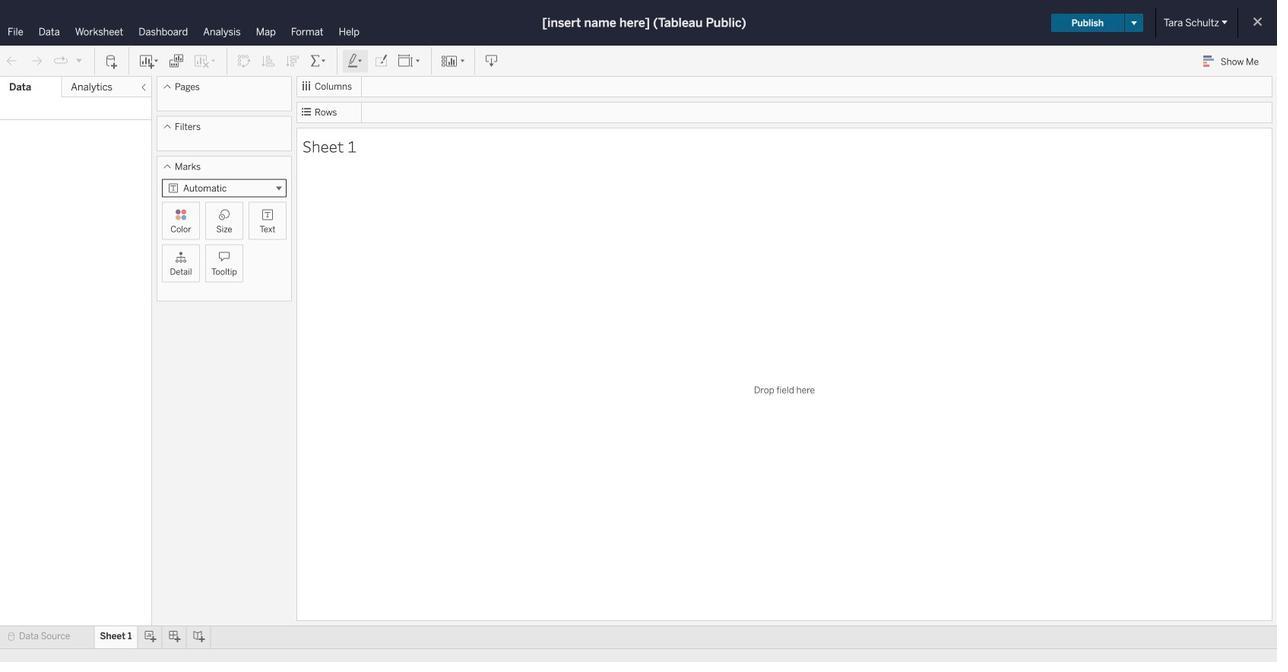 Task type: describe. For each thing, give the bounding box(es) containing it.
collapse image
[[139, 83, 148, 92]]

clear sheet image
[[193, 54, 217, 69]]

undo image
[[5, 54, 20, 69]]

format workbook image
[[373, 54, 389, 69]]

fit image
[[398, 54, 422, 69]]

new worksheet image
[[138, 54, 160, 69]]

redo image
[[29, 54, 44, 69]]

replay animation image
[[75, 56, 84, 65]]



Task type: vqa. For each thing, say whether or not it's contained in the screenshot.
SHOW/HIDE CARDS image
yes



Task type: locate. For each thing, give the bounding box(es) containing it.
download image
[[484, 54, 500, 69]]

replay animation image
[[53, 53, 68, 69]]

new data source image
[[104, 54, 119, 69]]

sort descending image
[[285, 54, 300, 69]]

highlight image
[[347, 54, 364, 69]]

sort ascending image
[[261, 54, 276, 69]]

show/hide cards image
[[441, 54, 465, 69]]

duplicate image
[[169, 54, 184, 69]]

totals image
[[309, 54, 328, 69]]

swap rows and columns image
[[236, 54, 252, 69]]



